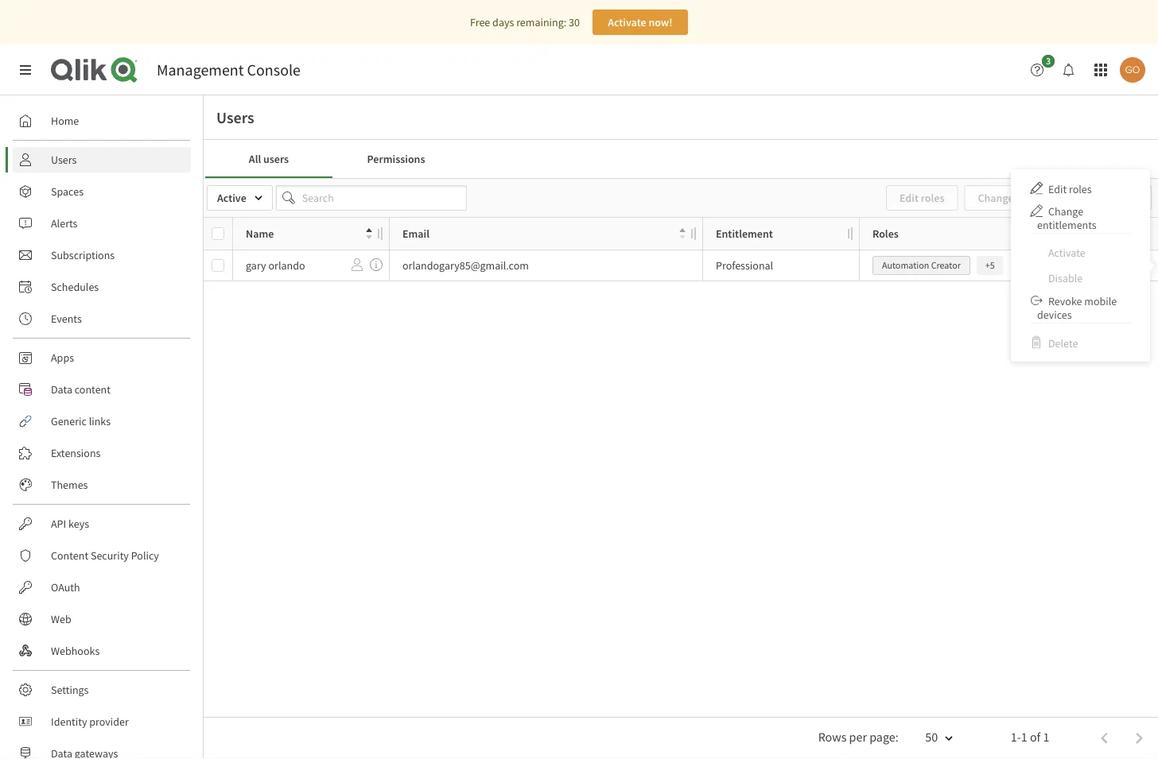 Task type: describe. For each thing, give the bounding box(es) containing it.
1-1 of 1
[[1011, 730, 1050, 746]]

api keys
[[51, 517, 89, 532]]

50 button
[[906, 725, 964, 753]]

Active field
[[207, 185, 273, 211]]

revoke mobile devices button
[[1018, 291, 1144, 322]]

apps link
[[13, 345, 191, 371]]

webhooks link
[[13, 639, 191, 664]]

schedules link
[[13, 275, 191, 300]]

now!
[[649, 15, 673, 29]]

activate button
[[1018, 240, 1144, 266]]

all users
[[249, 152, 289, 166]]

api
[[51, 517, 66, 532]]

disable
[[1049, 271, 1083, 286]]

data content link
[[13, 377, 191, 403]]

entitlements
[[1038, 217, 1097, 232]]

themes link
[[13, 473, 191, 498]]

navigation pane element
[[0, 102, 203, 760]]

remaining:
[[517, 15, 567, 29]]

all users button
[[205, 140, 333, 178]]

settings link
[[13, 678, 191, 703]]

content
[[51, 549, 88, 563]]

revoke mobile devices
[[1038, 295, 1117, 322]]

creator
[[932, 259, 961, 272]]

permissions
[[367, 152, 425, 166]]

mobile
[[1085, 295, 1117, 309]]

extensions
[[51, 446, 101, 461]]

delete
[[1049, 336, 1078, 351]]

keys
[[68, 517, 89, 532]]

security
[[91, 549, 129, 563]]

close sidebar menu image
[[19, 64, 32, 76]]

spaces link
[[13, 179, 191, 204]]

of
[[1030, 730, 1041, 746]]

provider
[[89, 715, 129, 730]]

gary
[[246, 259, 266, 273]]

settings
[[51, 684, 89, 698]]

users inside 'link'
[[51, 153, 77, 167]]

generic links link
[[13, 409, 191, 434]]

oauth link
[[13, 575, 191, 601]]

content security policy link
[[13, 543, 191, 569]]

users link
[[13, 147, 191, 173]]

home
[[51, 114, 79, 128]]

console
[[247, 60, 301, 80]]

subscriptions
[[51, 248, 115, 263]]

web
[[51, 613, 71, 627]]

data
[[51, 383, 72, 397]]

tab panel containing rows per page:
[[204, 178, 1159, 760]]

name button
[[246, 223, 372, 245]]

identity
[[51, 715, 87, 730]]

name
[[246, 227, 274, 241]]

management
[[157, 60, 244, 80]]

activate for activate now!
[[608, 15, 647, 29]]

rows
[[818, 730, 847, 746]]

2 1 from the left
[[1044, 730, 1050, 746]]

orlando
[[268, 259, 305, 273]]

page:
[[870, 730, 899, 746]]

change entitlements
[[1038, 205, 1097, 232]]

per
[[849, 730, 867, 746]]

activate now!
[[608, 15, 673, 29]]

edit roles
[[1049, 182, 1092, 196]]

disable button
[[1018, 266, 1144, 291]]

extensions link
[[13, 441, 191, 466]]

generic
[[51, 415, 87, 429]]

identity provider link
[[13, 710, 191, 735]]

alerts
[[51, 216, 78, 231]]

status
[[1082, 227, 1112, 241]]

rows per page:
[[818, 730, 899, 746]]

email
[[403, 227, 430, 241]]

change entitlements button
[[1018, 201, 1144, 232]]



Task type: locate. For each thing, give the bounding box(es) containing it.
automation
[[882, 259, 930, 272]]

tab list containing all users
[[205, 140, 1157, 178]]

1 right "of" on the bottom
[[1044, 730, 1050, 746]]

all
[[249, 152, 261, 166]]

revoke
[[1049, 295, 1083, 309]]

gary orlando
[[246, 259, 305, 273]]

1 vertical spatial activate
[[1049, 246, 1086, 260]]

gary orlando image
[[1120, 57, 1146, 83]]

professional
[[716, 259, 774, 273]]

management console
[[157, 60, 301, 80]]

api keys link
[[13, 512, 191, 537]]

web link
[[13, 607, 191, 633]]

users up all
[[216, 108, 254, 128]]

edit
[[1049, 182, 1067, 196]]

subscriptions link
[[13, 243, 191, 268]]

0 vertical spatial activate
[[608, 15, 647, 29]]

free days remaining: 30
[[470, 15, 580, 29]]

+5
[[986, 259, 995, 272]]

status button
[[1082, 223, 1159, 245]]

50
[[926, 730, 938, 746]]

1 horizontal spatial users
[[216, 108, 254, 128]]

activate left now! in the top of the page
[[608, 15, 647, 29]]

automation creator
[[882, 259, 961, 272]]

policy
[[131, 549, 159, 563]]

Search text field
[[276, 185, 467, 211]]

days
[[493, 15, 514, 29]]

spaces
[[51, 185, 84, 199]]

schedules
[[51, 280, 99, 294]]

activate now! link
[[593, 10, 688, 35]]

1 vertical spatial users
[[51, 153, 77, 167]]

3 button
[[1025, 55, 1060, 83]]

1 horizontal spatial 1
[[1044, 730, 1050, 746]]

events
[[51, 312, 82, 326]]

0 vertical spatial users
[[216, 108, 254, 128]]

generic links
[[51, 415, 111, 429]]

activate inside 'link'
[[608, 15, 647, 29]]

tab panel
[[204, 178, 1159, 760]]

0 horizontal spatial users
[[51, 153, 77, 167]]

roles
[[873, 227, 899, 241]]

management console element
[[157, 60, 301, 80]]

1-
[[1011, 730, 1022, 746]]

permissions button
[[333, 140, 460, 178]]

entitlement
[[716, 227, 773, 241]]

activate inside 'button'
[[1049, 246, 1086, 260]]

apps
[[51, 351, 74, 365]]

0 horizontal spatial activate
[[608, 15, 647, 29]]

tab list
[[205, 140, 1157, 178]]

change
[[1049, 205, 1084, 219]]

events link
[[13, 306, 191, 332]]

content security policy
[[51, 549, 159, 563]]

0 horizontal spatial 1
[[1022, 730, 1028, 746]]

devices
[[1038, 307, 1072, 322]]

themes
[[51, 478, 88, 493]]

links
[[89, 415, 111, 429]]

orlandogary85@gmail.com
[[403, 259, 529, 273]]

1 horizontal spatial activate
[[1049, 246, 1086, 260]]

alerts link
[[13, 211, 191, 236]]

data content
[[51, 383, 111, 397]]

home link
[[13, 108, 191, 134]]

30
[[569, 15, 580, 29]]

activate for activate
[[1049, 246, 1086, 260]]

identity provider
[[51, 715, 129, 730]]

1
[[1022, 730, 1028, 746], [1044, 730, 1050, 746]]

1 1 from the left
[[1022, 730, 1028, 746]]

3
[[1046, 55, 1051, 67]]

roles
[[1069, 182, 1092, 196]]

content
[[75, 383, 111, 397]]

delete button
[[1018, 330, 1144, 356]]

users
[[263, 152, 289, 166]]

activate up disable
[[1049, 246, 1086, 260]]

edit roles button
[[1018, 176, 1144, 201]]

active
[[217, 191, 247, 205]]

email button
[[403, 223, 686, 245]]

1 left "of" on the bottom
[[1022, 730, 1028, 746]]

free
[[470, 15, 490, 29]]

users up spaces
[[51, 153, 77, 167]]



Task type: vqa. For each thing, say whether or not it's contained in the screenshot.
"gary orlando" image
yes



